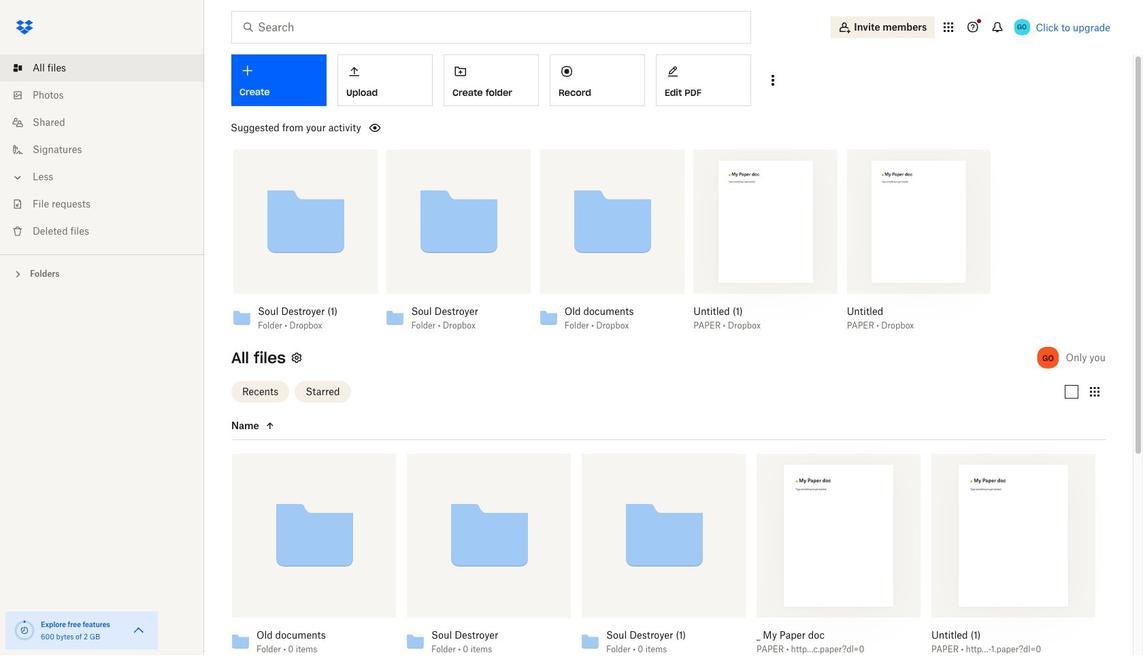 Task type: describe. For each thing, give the bounding box(es) containing it.
folder, soul destroyer row
[[402, 454, 571, 656]]

quota usage progress bar
[[14, 620, 35, 642]]

folder, old documents row
[[227, 454, 396, 656]]

quota usage image
[[14, 620, 35, 642]]



Task type: locate. For each thing, give the bounding box(es) containing it.
file, untitled (1).paper row
[[926, 454, 1096, 656]]

file, _ my paper doc.paper row
[[751, 454, 921, 656]]

folder settings image
[[289, 350, 305, 366]]

less image
[[11, 171, 25, 184]]

dropbox image
[[11, 14, 38, 41]]

folder, soul destroyer (1) row
[[577, 454, 746, 656]]

Search in folder "Dropbox" text field
[[258, 19, 723, 35]]

list item
[[0, 54, 204, 82]]

list
[[0, 46, 204, 255]]



Task type: vqa. For each thing, say whether or not it's contained in the screenshot.
Quota Usage progress bar
yes



